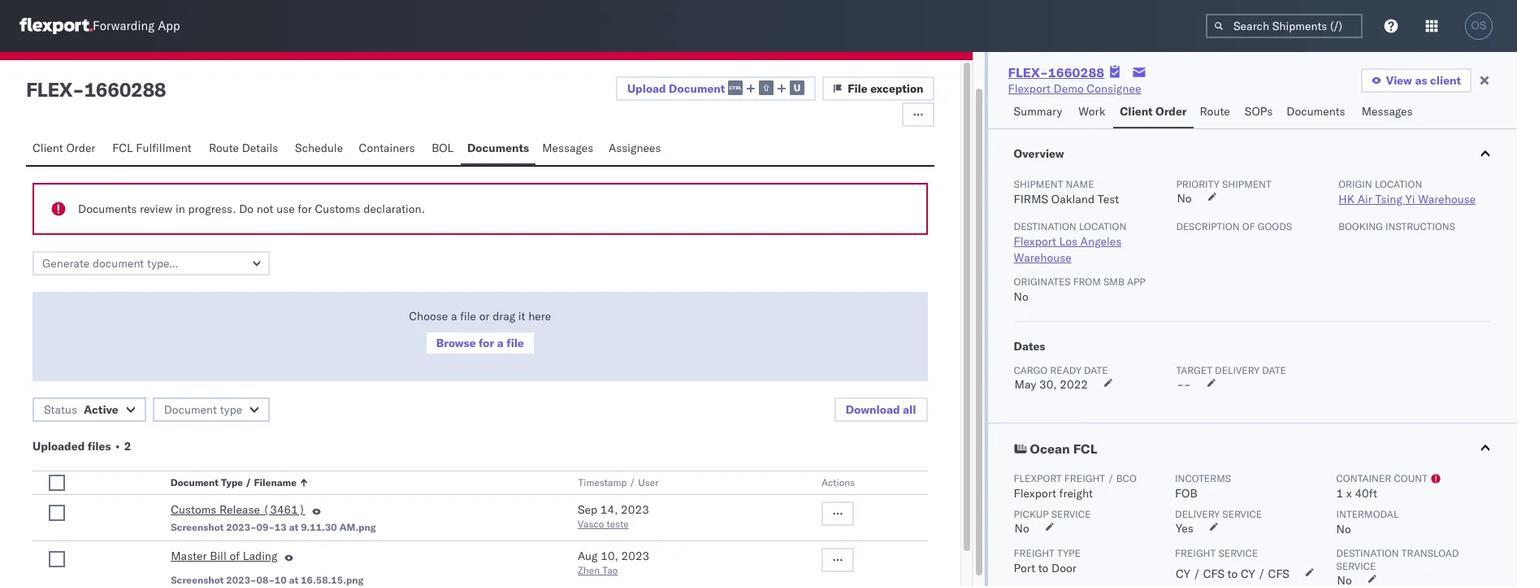 Task type: describe. For each thing, give the bounding box(es) containing it.
messages for the bottommost messages button
[[542, 141, 594, 155]]

description of goods
[[1177, 220, 1293, 233]]

incoterms fob
[[1176, 472, 1232, 501]]

0 vertical spatial of
[[1243, 220, 1256, 233]]

0 vertical spatial documents button
[[1281, 97, 1356, 128]]

flexport inside 'destination location flexport los angeles warehouse'
[[1014, 234, 1057, 249]]

- for -
[[1185, 377, 1192, 392]]

flex-1660288
[[1009, 64, 1105, 80]]

name
[[1066, 178, 1095, 190]]

location for tsing
[[1376, 178, 1423, 190]]

view as client
[[1387, 73, 1462, 88]]

no down priority
[[1178, 191, 1192, 206]]

lading
[[243, 549, 278, 563]]

assignees button
[[602, 133, 671, 165]]

file exception
[[848, 81, 924, 96]]

intermodal no
[[1337, 508, 1400, 537]]

0 horizontal spatial for
[[298, 202, 312, 216]]

schedule button
[[289, 133, 352, 165]]

bol
[[432, 141, 454, 155]]

download all button
[[835, 398, 928, 422]]

route details
[[209, 141, 278, 155]]

origin
[[1339, 178, 1373, 190]]

document for document type
[[164, 402, 217, 417]]

as
[[1416, 73, 1428, 88]]

active
[[84, 402, 118, 417]]

1 cy from the left
[[1176, 567, 1191, 581]]

09-
[[257, 521, 275, 533]]

type for document type
[[220, 402, 243, 417]]

0 vertical spatial customs
[[315, 202, 361, 216]]

choose a file or drag it here
[[409, 309, 551, 324]]

containers button
[[352, 133, 425, 165]]

a inside browse for a file "button"
[[497, 336, 504, 350]]

bol button
[[425, 133, 461, 165]]

cy / cfs to cy / cfs
[[1176, 567, 1290, 581]]

--
[[1178, 377, 1192, 392]]

download
[[846, 402, 900, 417]]

assignees
[[609, 141, 661, 155]]

0 vertical spatial fcl
[[112, 141, 133, 155]]

fob
[[1176, 486, 1198, 501]]

yes
[[1176, 521, 1194, 536]]

flexport freight / bco flexport freight
[[1014, 472, 1137, 501]]

progress.
[[188, 202, 236, 216]]

∙
[[114, 439, 121, 454]]

1
[[1337, 486, 1344, 501]]

test
[[1098, 192, 1120, 207]]

warehouse inside origin location hk air tsing yi warehouse
[[1419, 192, 1477, 207]]

do
[[239, 202, 254, 216]]

flexport up pickup
[[1014, 486, 1057, 501]]

originates
[[1014, 276, 1071, 288]]

delivery service
[[1176, 508, 1263, 520]]

release
[[220, 502, 260, 517]]

freight service
[[1176, 547, 1259, 559]]

0 vertical spatial freight
[[1065, 472, 1106, 485]]

browse for a file
[[436, 336, 524, 350]]

delivery
[[1176, 508, 1220, 520]]

x
[[1347, 486, 1353, 501]]

documents for documents button to the bottom
[[467, 141, 529, 155]]

master bill of lading link
[[171, 548, 278, 567]]

pickup service
[[1014, 508, 1092, 520]]

browse
[[436, 336, 476, 350]]

choose
[[409, 309, 448, 324]]

browse for a file button
[[425, 331, 536, 355]]

summary
[[1014, 104, 1063, 119]]

vasco
[[578, 518, 604, 530]]

ocean
[[1031, 441, 1071, 457]]

os button
[[1461, 7, 1498, 45]]

0 vertical spatial document
[[669, 81, 725, 96]]

exception
[[871, 81, 924, 96]]

work
[[1079, 104, 1106, 119]]

/ inside flexport freight / bco flexport freight
[[1108, 472, 1114, 485]]

0 horizontal spatial a
[[451, 309, 457, 324]]

delivery
[[1216, 364, 1260, 376]]

screenshot 2023-09-13 at 9.11.30 am.png
[[171, 521, 376, 533]]

at
[[289, 521, 299, 533]]

timestamp / user button
[[575, 473, 790, 489]]

freight for freight service
[[1176, 547, 1217, 559]]

port
[[1014, 561, 1036, 576]]

view as client button
[[1362, 68, 1472, 93]]

- for flex
[[72, 77, 84, 102]]

ready
[[1051, 364, 1082, 376]]

client order for the right client order button
[[1121, 104, 1187, 119]]

aug 10, 2023 zhen tao
[[578, 549, 650, 576]]

1 horizontal spatial 1660288
[[1049, 64, 1105, 80]]

incoterms
[[1176, 472, 1232, 485]]

13
[[275, 521, 287, 533]]

1 x 40ft
[[1337, 486, 1378, 501]]

forwarding app link
[[20, 18, 180, 34]]

1 vertical spatial customs
[[171, 502, 217, 517]]

/ inside document type / filename button
[[246, 476, 252, 489]]

client for bottommost client order button
[[33, 141, 63, 155]]

details
[[242, 141, 278, 155]]

consignee
[[1087, 81, 1142, 96]]

shipment name firms oakland test
[[1014, 178, 1120, 207]]

booking instructions
[[1339, 220, 1456, 233]]

/ down service
[[1259, 567, 1266, 581]]

(3461)
[[263, 502, 305, 517]]

Search Shipments (/) text field
[[1207, 14, 1363, 38]]

0 vertical spatial file
[[460, 309, 477, 324]]

flexport demo consignee link
[[1009, 80, 1142, 97]]

sep
[[578, 502, 598, 517]]

or
[[479, 309, 490, 324]]

app inside originates from smb app no
[[1128, 276, 1146, 288]]

destination for service
[[1337, 547, 1400, 559]]

demo
[[1054, 81, 1084, 96]]

2023 for aug 10, 2023
[[622, 549, 650, 563]]

ocean fcl button
[[988, 424, 1518, 472]]

flexport los angeles warehouse link
[[1014, 234, 1122, 265]]

forwarding
[[93, 18, 155, 34]]

freight type port to door
[[1014, 547, 1081, 576]]

flex - 1660288
[[26, 77, 166, 102]]

service for yes
[[1223, 508, 1263, 520]]

file
[[848, 81, 868, 96]]

air
[[1358, 192, 1373, 207]]

bco
[[1117, 472, 1137, 485]]

1 horizontal spatial messages button
[[1356, 97, 1422, 128]]

no down pickup
[[1015, 521, 1030, 536]]

no inside the "intermodal no"
[[1337, 522, 1352, 537]]

date for --
[[1263, 364, 1287, 376]]

filename
[[254, 476, 297, 489]]

2022
[[1060, 377, 1089, 392]]

may 30, 2022
[[1015, 377, 1089, 392]]



Task type: vqa. For each thing, say whether or not it's contained in the screenshot.


Task type: locate. For each thing, give the bounding box(es) containing it.
cy down service
[[1241, 567, 1256, 581]]

documents left review
[[78, 202, 137, 216]]

/ down freight service
[[1194, 567, 1201, 581]]

to down service
[[1228, 567, 1238, 581]]

1 vertical spatial warehouse
[[1014, 250, 1072, 265]]

messages left assignees
[[542, 141, 594, 155]]

destination inside 'destination location flexport los angeles warehouse'
[[1014, 220, 1077, 233]]

date
[[1085, 364, 1109, 376], [1263, 364, 1287, 376]]

2 cy from the left
[[1241, 567, 1256, 581]]

0 horizontal spatial client order
[[33, 141, 95, 155]]

type for freight type port to door
[[1058, 547, 1081, 559]]

1 2023 from the top
[[621, 502, 649, 517]]

for down or
[[479, 336, 494, 350]]

1660288 down forwarding
[[84, 77, 166, 102]]

service down flexport freight / bco flexport freight
[[1052, 508, 1092, 520]]

client order button down consignee
[[1114, 97, 1194, 128]]

1 vertical spatial destination
[[1337, 547, 1400, 559]]

timestamp
[[578, 476, 627, 489]]

1 horizontal spatial destination
[[1337, 547, 1400, 559]]

2 vertical spatial documents
[[78, 202, 137, 216]]

0 vertical spatial client order button
[[1114, 97, 1194, 128]]

flexport left los
[[1014, 234, 1057, 249]]

sops button
[[1239, 97, 1281, 128]]

1 horizontal spatial client order
[[1121, 104, 1187, 119]]

freight up port
[[1014, 547, 1055, 559]]

0 horizontal spatial service
[[1052, 508, 1092, 520]]

timestamp / user
[[578, 476, 659, 489]]

0 horizontal spatial file
[[460, 309, 477, 324]]

2 date from the left
[[1263, 364, 1287, 376]]

upload
[[628, 81, 666, 96]]

from
[[1074, 276, 1102, 288]]

1660288 up flexport demo consignee
[[1049, 64, 1105, 80]]

overview button
[[988, 129, 1518, 178]]

client
[[1431, 73, 1462, 88]]

all
[[903, 402, 917, 417]]

0 horizontal spatial to
[[1039, 561, 1049, 576]]

destination up los
[[1014, 220, 1077, 233]]

/
[[1108, 472, 1114, 485], [246, 476, 252, 489], [629, 476, 635, 489], [1194, 567, 1201, 581], [1259, 567, 1266, 581]]

target
[[1177, 364, 1213, 376]]

fcl left fulfillment
[[112, 141, 133, 155]]

date up 2022
[[1085, 364, 1109, 376]]

destination location flexport los angeles warehouse
[[1014, 220, 1127, 265]]

client order for bottommost client order button
[[33, 141, 95, 155]]

0 horizontal spatial type
[[220, 402, 243, 417]]

1 vertical spatial messages button
[[536, 133, 602, 165]]

None checkbox
[[49, 475, 65, 491], [49, 505, 65, 521], [49, 475, 65, 491], [49, 505, 65, 521]]

freight for freight type port to door
[[1014, 547, 1055, 559]]

warehouse
[[1419, 192, 1477, 207], [1014, 250, 1072, 265]]

to for door
[[1039, 561, 1049, 576]]

of
[[1243, 220, 1256, 233], [230, 549, 240, 563]]

location up angeles on the top right of the page
[[1080, 220, 1127, 233]]

customs right use
[[315, 202, 361, 216]]

destination for flexport
[[1014, 220, 1077, 233]]

0 vertical spatial client
[[1121, 104, 1153, 119]]

1 vertical spatial for
[[479, 336, 494, 350]]

upload document button
[[616, 76, 816, 101]]

1 horizontal spatial customs
[[315, 202, 361, 216]]

messages button down view
[[1356, 97, 1422, 128]]

app
[[158, 18, 180, 34], [1128, 276, 1146, 288]]

location inside origin location hk air tsing yi warehouse
[[1376, 178, 1423, 190]]

0 horizontal spatial fcl
[[112, 141, 133, 155]]

customs up screenshot
[[171, 502, 217, 517]]

0 horizontal spatial destination
[[1014, 220, 1077, 233]]

messages button left assignees
[[536, 133, 602, 165]]

tsing
[[1376, 192, 1403, 207]]

dates
[[1014, 339, 1046, 354]]

to
[[1039, 561, 1049, 576], [1228, 567, 1238, 581]]

flexport demo consignee
[[1009, 81, 1142, 96]]

upload document
[[628, 81, 725, 96]]

1 horizontal spatial cfs
[[1269, 567, 1290, 581]]

cy down freight service
[[1176, 567, 1191, 581]]

not
[[257, 202, 274, 216]]

warehouse up the originates on the top
[[1014, 250, 1072, 265]]

destination inside destination transload service
[[1337, 547, 1400, 559]]

0 horizontal spatial customs
[[171, 502, 217, 517]]

client down consignee
[[1121, 104, 1153, 119]]

messages button
[[1356, 97, 1422, 128], [536, 133, 602, 165]]

2023 inside "sep 14, 2023 vasco teste"
[[621, 502, 649, 517]]

1 horizontal spatial to
[[1228, 567, 1238, 581]]

0 vertical spatial for
[[298, 202, 312, 216]]

2023-
[[226, 521, 257, 533]]

a down "drag"
[[497, 336, 504, 350]]

0 vertical spatial location
[[1376, 178, 1423, 190]]

cy
[[1176, 567, 1191, 581], [1241, 567, 1256, 581]]

0 horizontal spatial app
[[158, 18, 180, 34]]

messages down view
[[1362, 104, 1414, 119]]

1 horizontal spatial documents
[[467, 141, 529, 155]]

freight up pickup service
[[1060, 486, 1094, 501]]

file inside "button"
[[507, 336, 524, 350]]

1 vertical spatial app
[[1128, 276, 1146, 288]]

containers
[[359, 141, 415, 155]]

order down 'flex - 1660288'
[[66, 141, 95, 155]]

client order button
[[1114, 97, 1194, 128], [26, 133, 106, 165]]

in
[[176, 202, 185, 216]]

no inside originates from smb app no
[[1014, 289, 1029, 304]]

type inside document type button
[[220, 402, 243, 417]]

use
[[277, 202, 295, 216]]

ocean fcl
[[1031, 441, 1098, 457]]

1 vertical spatial order
[[66, 141, 95, 155]]

file
[[460, 309, 477, 324], [507, 336, 524, 350]]

1 vertical spatial a
[[497, 336, 504, 350]]

route for route
[[1200, 104, 1231, 119]]

1 horizontal spatial client order button
[[1114, 97, 1194, 128]]

client order button down flex
[[26, 133, 106, 165]]

for inside "button"
[[479, 336, 494, 350]]

0 horizontal spatial messages button
[[536, 133, 602, 165]]

route inside 'button'
[[209, 141, 239, 155]]

documents right sops button
[[1287, 104, 1346, 119]]

0 horizontal spatial documents
[[78, 202, 137, 216]]

freight down ocean fcl
[[1065, 472, 1106, 485]]

to inside 'freight type port to door'
[[1039, 561, 1049, 576]]

messages for right messages button
[[1362, 104, 1414, 119]]

forwarding app
[[93, 18, 180, 34]]

0 horizontal spatial warehouse
[[1014, 250, 1072, 265]]

flex-
[[1009, 64, 1049, 80]]

route left details
[[209, 141, 239, 155]]

it
[[519, 309, 526, 324]]

1 vertical spatial documents
[[467, 141, 529, 155]]

hk air tsing yi warehouse link
[[1339, 192, 1477, 207]]

2 2023 from the top
[[622, 549, 650, 563]]

aug
[[578, 549, 598, 563]]

location for angeles
[[1080, 220, 1127, 233]]

1660288
[[1049, 64, 1105, 80], [84, 77, 166, 102]]

warehouse inside 'destination location flexport los angeles warehouse'
[[1014, 250, 1072, 265]]

2 vertical spatial document
[[171, 476, 219, 489]]

1 horizontal spatial service
[[1223, 508, 1263, 520]]

0 horizontal spatial 1660288
[[84, 77, 166, 102]]

40ft
[[1356, 486, 1378, 501]]

client down flex
[[33, 141, 63, 155]]

service inside destination transload service
[[1337, 560, 1377, 572]]

fulfillment
[[136, 141, 192, 155]]

of left goods at the top of the page
[[1243, 220, 1256, 233]]

2023 up teste
[[621, 502, 649, 517]]

type up type
[[220, 402, 243, 417]]

0 horizontal spatial freight
[[1014, 547, 1055, 559]]

0 vertical spatial a
[[451, 309, 457, 324]]

1 vertical spatial type
[[1058, 547, 1081, 559]]

teste
[[607, 518, 629, 530]]

documents button right bol
[[461, 133, 536, 165]]

1 vertical spatial client order
[[33, 141, 95, 155]]

1 horizontal spatial route
[[1200, 104, 1231, 119]]

door
[[1052, 561, 1077, 576]]

documents right bol button
[[467, 141, 529, 155]]

0 horizontal spatial cfs
[[1204, 567, 1225, 581]]

1 horizontal spatial date
[[1263, 364, 1287, 376]]

route button
[[1194, 97, 1239, 128]]

file left or
[[460, 309, 477, 324]]

shipment
[[1223, 178, 1272, 190]]

0 horizontal spatial documents button
[[461, 133, 536, 165]]

to right port
[[1039, 561, 1049, 576]]

1 vertical spatial client order button
[[26, 133, 106, 165]]

service
[[1052, 508, 1092, 520], [1223, 508, 1263, 520], [1337, 560, 1377, 572]]

route for route details
[[209, 141, 239, 155]]

flexport. image
[[20, 18, 93, 34]]

container
[[1337, 472, 1392, 485]]

0 vertical spatial messages
[[1362, 104, 1414, 119]]

cfs
[[1204, 567, 1225, 581], [1269, 567, 1290, 581]]

1 vertical spatial route
[[209, 141, 239, 155]]

flexport down "ocean" in the bottom right of the page
[[1014, 472, 1062, 485]]

flexport down flex-
[[1009, 81, 1051, 96]]

1 vertical spatial documents button
[[461, 133, 536, 165]]

schedule
[[295, 141, 343, 155]]

/ inside "timestamp / user" button
[[629, 476, 635, 489]]

0 horizontal spatial route
[[209, 141, 239, 155]]

2 horizontal spatial service
[[1337, 560, 1377, 572]]

a right choose
[[451, 309, 457, 324]]

0 vertical spatial messages button
[[1356, 97, 1422, 128]]

no down intermodal
[[1337, 522, 1352, 537]]

1 vertical spatial fcl
[[1074, 441, 1098, 457]]

1 horizontal spatial file
[[507, 336, 524, 350]]

0 vertical spatial 2023
[[621, 502, 649, 517]]

14,
[[601, 502, 618, 517]]

service for no
[[1052, 508, 1092, 520]]

None checkbox
[[49, 551, 65, 567]]

document type
[[164, 402, 243, 417]]

flex-1660288 link
[[1009, 64, 1105, 80]]

client for the right client order button
[[1121, 104, 1153, 119]]

of right bill
[[230, 549, 240, 563]]

0 vertical spatial app
[[158, 18, 180, 34]]

location up hk air tsing yi warehouse link
[[1376, 178, 1423, 190]]

for right use
[[298, 202, 312, 216]]

/ left bco
[[1108, 472, 1114, 485]]

1 horizontal spatial a
[[497, 336, 504, 350]]

review
[[140, 202, 173, 216]]

0 vertical spatial order
[[1156, 104, 1187, 119]]

0 horizontal spatial location
[[1080, 220, 1127, 233]]

1 horizontal spatial client
[[1121, 104, 1153, 119]]

1 horizontal spatial of
[[1243, 220, 1256, 233]]

document type / filename
[[171, 476, 297, 489]]

1 vertical spatial of
[[230, 549, 240, 563]]

order left route button
[[1156, 104, 1187, 119]]

documents for documents review in progress. do not use for customs declaration.
[[78, 202, 137, 216]]

route left sops in the top of the page
[[1200, 104, 1231, 119]]

1 horizontal spatial freight
[[1176, 547, 1217, 559]]

document for document type / filename
[[171, 476, 219, 489]]

0 vertical spatial warehouse
[[1419, 192, 1477, 207]]

2 horizontal spatial documents
[[1287, 104, 1346, 119]]

flexport
[[1009, 81, 1051, 96], [1014, 234, 1057, 249], [1014, 472, 1062, 485], [1014, 486, 1057, 501]]

destination down the "intermodal no"
[[1337, 547, 1400, 559]]

summary button
[[1008, 97, 1073, 128]]

sep 14, 2023 vasco teste
[[578, 502, 649, 530]]

1 horizontal spatial app
[[1128, 276, 1146, 288]]

2023 for sep 14, 2023
[[621, 502, 649, 517]]

0 horizontal spatial messages
[[542, 141, 594, 155]]

app right smb
[[1128, 276, 1146, 288]]

origin location hk air tsing yi warehouse
[[1339, 178, 1477, 207]]

2023 right 10,
[[622, 549, 650, 563]]

client order down flex
[[33, 141, 95, 155]]

0 vertical spatial client order
[[1121, 104, 1187, 119]]

date right delivery
[[1263, 364, 1287, 376]]

1 date from the left
[[1085, 364, 1109, 376]]

warehouse right the yi
[[1419, 192, 1477, 207]]

1 horizontal spatial messages
[[1362, 104, 1414, 119]]

0 horizontal spatial order
[[66, 141, 95, 155]]

location inside 'destination location flexport los angeles warehouse'
[[1080, 220, 1127, 233]]

1 cfs from the left
[[1204, 567, 1225, 581]]

client order down consignee
[[1121, 104, 1187, 119]]

1 horizontal spatial cy
[[1241, 567, 1256, 581]]

1 vertical spatial location
[[1080, 220, 1127, 233]]

0 horizontal spatial of
[[230, 549, 240, 563]]

angeles
[[1081, 234, 1122, 249]]

0 horizontal spatial client order button
[[26, 133, 106, 165]]

documents for top documents button
[[1287, 104, 1346, 119]]

file exception button
[[823, 76, 935, 101], [823, 76, 935, 101]]

cargo ready date
[[1014, 364, 1109, 376]]

1 horizontal spatial documents button
[[1281, 97, 1356, 128]]

shipment
[[1014, 178, 1064, 190]]

uploaded
[[33, 439, 85, 454]]

1 horizontal spatial for
[[479, 336, 494, 350]]

transload
[[1402, 547, 1460, 559]]

bill
[[210, 549, 227, 563]]

type inside 'freight type port to door'
[[1058, 547, 1081, 559]]

type up door
[[1058, 547, 1081, 559]]

1 freight from the left
[[1014, 547, 1055, 559]]

1 horizontal spatial fcl
[[1074, 441, 1098, 457]]

client order
[[1121, 104, 1187, 119], [33, 141, 95, 155]]

1 vertical spatial messages
[[542, 141, 594, 155]]

0 vertical spatial route
[[1200, 104, 1231, 119]]

to for cy
[[1228, 567, 1238, 581]]

fcl right "ocean" in the bottom right of the page
[[1074, 441, 1098, 457]]

oakland
[[1052, 192, 1095, 207]]

file down it
[[507, 336, 524, 350]]

1 horizontal spatial order
[[1156, 104, 1187, 119]]

0 horizontal spatial client
[[33, 141, 63, 155]]

1 horizontal spatial warehouse
[[1419, 192, 1477, 207]]

/ right type
[[246, 476, 252, 489]]

1 horizontal spatial location
[[1376, 178, 1423, 190]]

1 vertical spatial file
[[507, 336, 524, 350]]

app right forwarding
[[158, 18, 180, 34]]

-
[[72, 77, 84, 102], [1178, 377, 1185, 392], [1185, 377, 1192, 392]]

date for may 30, 2022
[[1085, 364, 1109, 376]]

2 cfs from the left
[[1269, 567, 1290, 581]]

document type / filename button
[[168, 473, 545, 489]]

booking
[[1339, 220, 1384, 233]]

Generate document type... text field
[[33, 251, 270, 276]]

firms
[[1014, 192, 1049, 207]]

target delivery date
[[1177, 364, 1287, 376]]

2 freight from the left
[[1176, 547, 1217, 559]]

0 vertical spatial documents
[[1287, 104, 1346, 119]]

0 horizontal spatial cy
[[1176, 567, 1191, 581]]

destination
[[1014, 220, 1077, 233], [1337, 547, 1400, 559]]

freight inside 'freight type port to door'
[[1014, 547, 1055, 559]]

/ left user at the left of the page
[[629, 476, 635, 489]]

0 vertical spatial destination
[[1014, 220, 1077, 233]]

no down the originates on the top
[[1014, 289, 1029, 304]]

0 horizontal spatial date
[[1085, 364, 1109, 376]]

1 vertical spatial freight
[[1060, 486, 1094, 501]]

documents button right sops in the top of the page
[[1281, 97, 1356, 128]]

1 horizontal spatial type
[[1058, 547, 1081, 559]]

route inside button
[[1200, 104, 1231, 119]]

status active
[[44, 402, 118, 417]]

freight down yes
[[1176, 547, 1217, 559]]

1 vertical spatial document
[[164, 402, 217, 417]]

service down the "intermodal no"
[[1337, 560, 1377, 572]]

intermodal
[[1337, 508, 1400, 520]]

overview
[[1014, 146, 1065, 161]]

service up service
[[1223, 508, 1263, 520]]

2023 inside aug 10, 2023 zhen tao
[[622, 549, 650, 563]]



